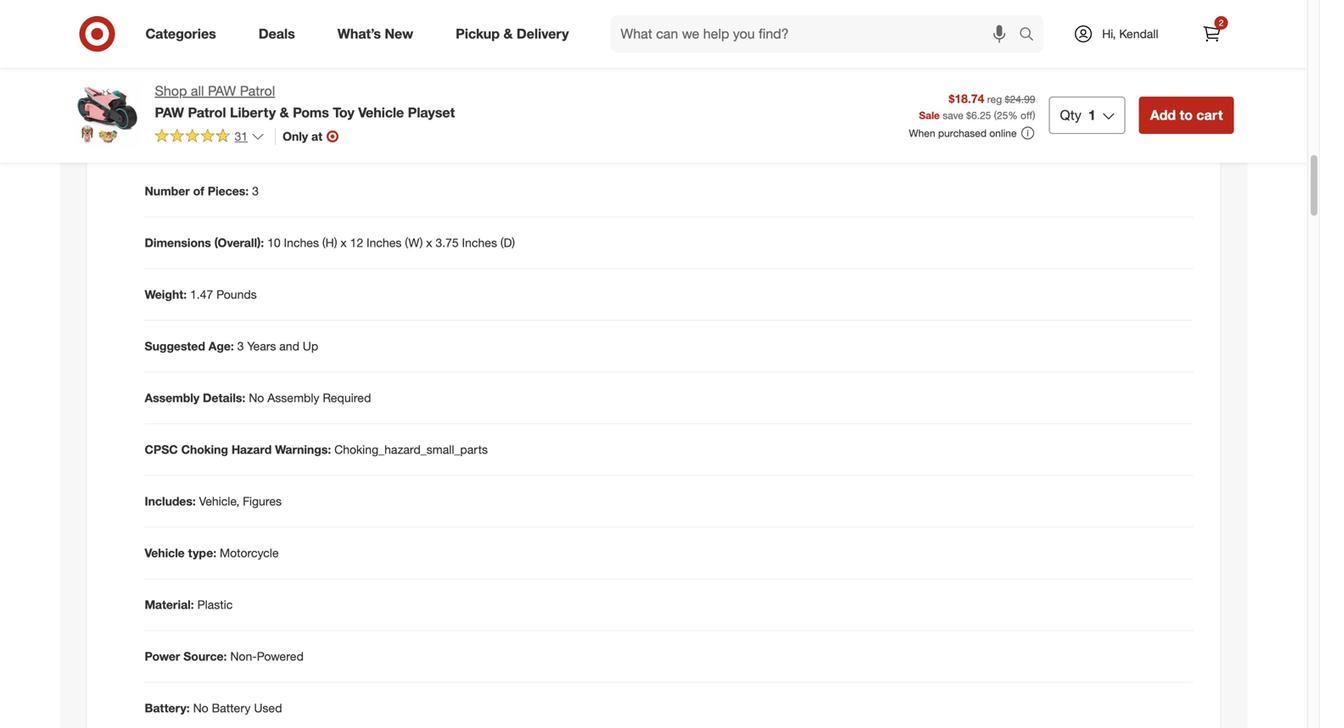 Task type: vqa. For each thing, say whether or not it's contained in the screenshot.
2 offers available button
no



Task type: locate. For each thing, give the bounding box(es) containing it.
battery: no battery used
[[145, 701, 282, 716]]

motorcycle
[[220, 546, 279, 561]]

inches right 10
[[284, 235, 319, 250]]

assembly
[[145, 391, 200, 405], [267, 391, 319, 405]]

1 horizontal spatial patrol
[[240, 83, 275, 99]]

encourages imaginative play
[[162, 27, 313, 42]]

no right details:
[[249, 391, 264, 405]]

search
[[1011, 27, 1052, 44]]

x left 12
[[341, 235, 347, 250]]

0 vertical spatial patrol
[[240, 83, 275, 99]]

inches
[[284, 235, 319, 250], [366, 235, 402, 250], [462, 235, 497, 250]]

& right pickup
[[503, 26, 513, 42]]

search button
[[1011, 15, 1052, 56]]

save
[[943, 109, 963, 122]]

toy
[[333, 104, 354, 121]]

1 horizontal spatial paw
[[208, 83, 236, 99]]

0 vertical spatial paw
[[208, 83, 236, 99]]

assembly down suggested on the left
[[145, 391, 200, 405]]

0 vertical spatial no
[[249, 391, 264, 405]]

What can we help you find? suggestions appear below search field
[[610, 15, 1023, 53]]

playset
[[408, 104, 455, 121]]

vehicle right toy
[[358, 104, 404, 121]]

powered
[[257, 649, 304, 664]]

cpsc
[[145, 442, 178, 457]]

pickup & delivery link
[[441, 15, 590, 53]]

number
[[145, 184, 190, 198]]

1 vertical spatial paw
[[155, 104, 184, 121]]

1 horizontal spatial x
[[426, 235, 432, 250]]

0 vertical spatial 3
[[252, 184, 259, 198]]

&
[[503, 26, 513, 42], [280, 104, 289, 121]]

add to cart
[[1150, 107, 1223, 123]]

all
[[191, 83, 204, 99]]

specifications button
[[101, 122, 1207, 176]]

3
[[252, 184, 259, 198], [237, 339, 244, 354]]

patrol
[[240, 83, 275, 99], [188, 104, 226, 121]]

0 horizontal spatial 3
[[237, 339, 244, 354]]

battery:
[[145, 701, 190, 716]]

no left battery
[[193, 701, 208, 716]]

patrol down all
[[188, 104, 226, 121]]

0 horizontal spatial inches
[[284, 235, 319, 250]]

pickup & delivery
[[456, 26, 569, 42]]

0 horizontal spatial &
[[280, 104, 289, 121]]

shop all paw patrol paw patrol liberty & poms toy vehicle playset
[[155, 83, 455, 121]]

years
[[247, 339, 276, 354]]

0 horizontal spatial patrol
[[188, 104, 226, 121]]

no
[[249, 391, 264, 405], [193, 701, 208, 716]]

1 horizontal spatial no
[[249, 391, 264, 405]]

1 vertical spatial patrol
[[188, 104, 226, 121]]

3 right pieces:
[[252, 184, 259, 198]]

and
[[279, 339, 299, 354]]

0 horizontal spatial paw
[[155, 104, 184, 121]]

x
[[341, 235, 347, 250], [426, 235, 432, 250]]

0 vertical spatial vehicle
[[358, 104, 404, 121]]

what's new
[[337, 26, 413, 42]]

2
[[1219, 17, 1224, 28]]

reg
[[987, 93, 1002, 106]]

inches left (d)
[[462, 235, 497, 250]]

x right (w)
[[426, 235, 432, 250]]

2 assembly from the left
[[267, 391, 319, 405]]

pickup
[[456, 26, 500, 42]]

what's
[[337, 26, 381, 42]]

weight: 1.47 pounds
[[145, 287, 257, 302]]

1 vertical spatial vehicle
[[145, 546, 185, 561]]

paw down shop
[[155, 104, 184, 121]]

0 horizontal spatial vehicle
[[145, 546, 185, 561]]

1 horizontal spatial assembly
[[267, 391, 319, 405]]

inches right 12
[[366, 235, 402, 250]]

1 horizontal spatial vehicle
[[358, 104, 404, 121]]

at
[[311, 129, 322, 144]]

3.75
[[436, 235, 459, 250]]

1 inches from the left
[[284, 235, 319, 250]]

image of paw patrol liberty & poms toy vehicle playset image
[[73, 81, 141, 149]]

vehicle left 'type:'
[[145, 546, 185, 561]]

1 horizontal spatial inches
[[366, 235, 402, 250]]

patrol up liberty
[[240, 83, 275, 99]]

imaginative
[[228, 27, 288, 42]]

1 horizontal spatial 3
[[252, 184, 259, 198]]

1 vertical spatial &
[[280, 104, 289, 121]]

%
[[1008, 109, 1018, 122]]

number of pieces: 3
[[145, 184, 259, 198]]

material:
[[145, 598, 194, 612]]

2 horizontal spatial inches
[[462, 235, 497, 250]]

when
[[909, 127, 935, 140]]

2 x from the left
[[426, 235, 432, 250]]

hazard
[[231, 442, 272, 457]]

31 link
[[155, 128, 265, 147]]

type:
[[188, 546, 216, 561]]

vehicle,
[[199, 494, 239, 509]]

delivery
[[517, 26, 569, 42]]

paw right all
[[208, 83, 236, 99]]

0 horizontal spatial assembly
[[145, 391, 200, 405]]

assembly down and
[[267, 391, 319, 405]]

vehicle inside shop all paw patrol paw patrol liberty & poms toy vehicle playset
[[358, 104, 404, 121]]

details:
[[203, 391, 245, 405]]

3 inches from the left
[[462, 235, 497, 250]]

0 horizontal spatial no
[[193, 701, 208, 716]]

$
[[966, 109, 971, 122]]

& up only
[[280, 104, 289, 121]]

poms
[[293, 104, 329, 121]]

1.47
[[190, 287, 213, 302]]

(w)
[[405, 235, 423, 250]]

add to cart button
[[1139, 97, 1234, 134]]

0 horizontal spatial x
[[341, 235, 347, 250]]

(d)
[[500, 235, 515, 250]]

3 right age: at the left top
[[237, 339, 244, 354]]

$24.99
[[1005, 93, 1035, 106]]

0 vertical spatial &
[[503, 26, 513, 42]]

cpsc choking hazard warnings: choking_hazard_small_parts
[[145, 442, 488, 457]]



Task type: describe. For each thing, give the bounding box(es) containing it.
suggested age: 3 years and up
[[145, 339, 318, 354]]

deals link
[[244, 15, 316, 53]]

new
[[385, 26, 413, 42]]

liberty
[[230, 104, 276, 121]]

25
[[997, 109, 1008, 122]]

includes:
[[145, 494, 196, 509]]

6.25
[[971, 109, 991, 122]]

cart
[[1196, 107, 1223, 123]]

vehicle type: motorcycle
[[145, 546, 279, 561]]

encourages
[[162, 27, 225, 42]]

hi, kendall
[[1102, 26, 1158, 41]]

12
[[350, 235, 363, 250]]

qty 1
[[1060, 107, 1096, 123]]

deals
[[259, 26, 295, 42]]

specifications
[[145, 139, 253, 158]]

kendall
[[1119, 26, 1158, 41]]

warnings:
[[275, 442, 331, 457]]

(
[[994, 109, 997, 122]]

1 assembly from the left
[[145, 391, 200, 405]]

$18.74 reg $24.99 sale save $ 6.25 ( 25 % off )
[[919, 91, 1035, 122]]

age:
[[208, 339, 234, 354]]

only at
[[283, 129, 322, 144]]

non-
[[230, 649, 257, 664]]

only
[[283, 129, 308, 144]]

shop
[[155, 83, 187, 99]]

power
[[145, 649, 180, 664]]

purchased
[[938, 127, 987, 140]]

power source: non-powered
[[145, 649, 304, 664]]

includes: vehicle, figures
[[145, 494, 282, 509]]

hi,
[[1102, 26, 1116, 41]]

assembly details: no assembly required
[[145, 391, 371, 405]]

of
[[193, 184, 204, 198]]

dimensions
[[145, 235, 211, 250]]

10
[[267, 235, 281, 250]]

$18.74
[[949, 91, 984, 106]]

play
[[291, 27, 313, 42]]

suggested
[[145, 339, 205, 354]]

2 link
[[1193, 15, 1231, 53]]

1 vertical spatial 3
[[237, 339, 244, 354]]

31
[[235, 129, 248, 144]]

categories
[[145, 26, 216, 42]]

& inside shop all paw patrol paw patrol liberty & poms toy vehicle playset
[[280, 104, 289, 121]]

battery
[[212, 701, 251, 716]]

choking_hazard_small_parts
[[334, 442, 488, 457]]

1 vertical spatial no
[[193, 701, 208, 716]]

(overall):
[[214, 235, 264, 250]]

what's new link
[[323, 15, 434, 53]]

qty
[[1060, 107, 1081, 123]]

pieces:
[[208, 184, 249, 198]]

when purchased online
[[909, 127, 1017, 140]]

add
[[1150, 107, 1176, 123]]

1 x from the left
[[341, 235, 347, 250]]

source:
[[183, 649, 227, 664]]

sale
[[919, 109, 940, 122]]

dimensions (overall): 10 inches (h) x 12 inches (w) x 3.75 inches (d)
[[145, 235, 515, 250]]

choking
[[181, 442, 228, 457]]

weight:
[[145, 287, 187, 302]]

off
[[1021, 109, 1033, 122]]

1
[[1088, 107, 1096, 123]]

1 horizontal spatial &
[[503, 26, 513, 42]]

material: plastic
[[145, 598, 233, 612]]

to
[[1180, 107, 1193, 123]]

figures
[[243, 494, 282, 509]]

required
[[323, 391, 371, 405]]

used
[[254, 701, 282, 716]]

up
[[303, 339, 318, 354]]

(h)
[[322, 235, 337, 250]]

categories link
[[131, 15, 237, 53]]

)
[[1033, 109, 1035, 122]]

2 inches from the left
[[366, 235, 402, 250]]



